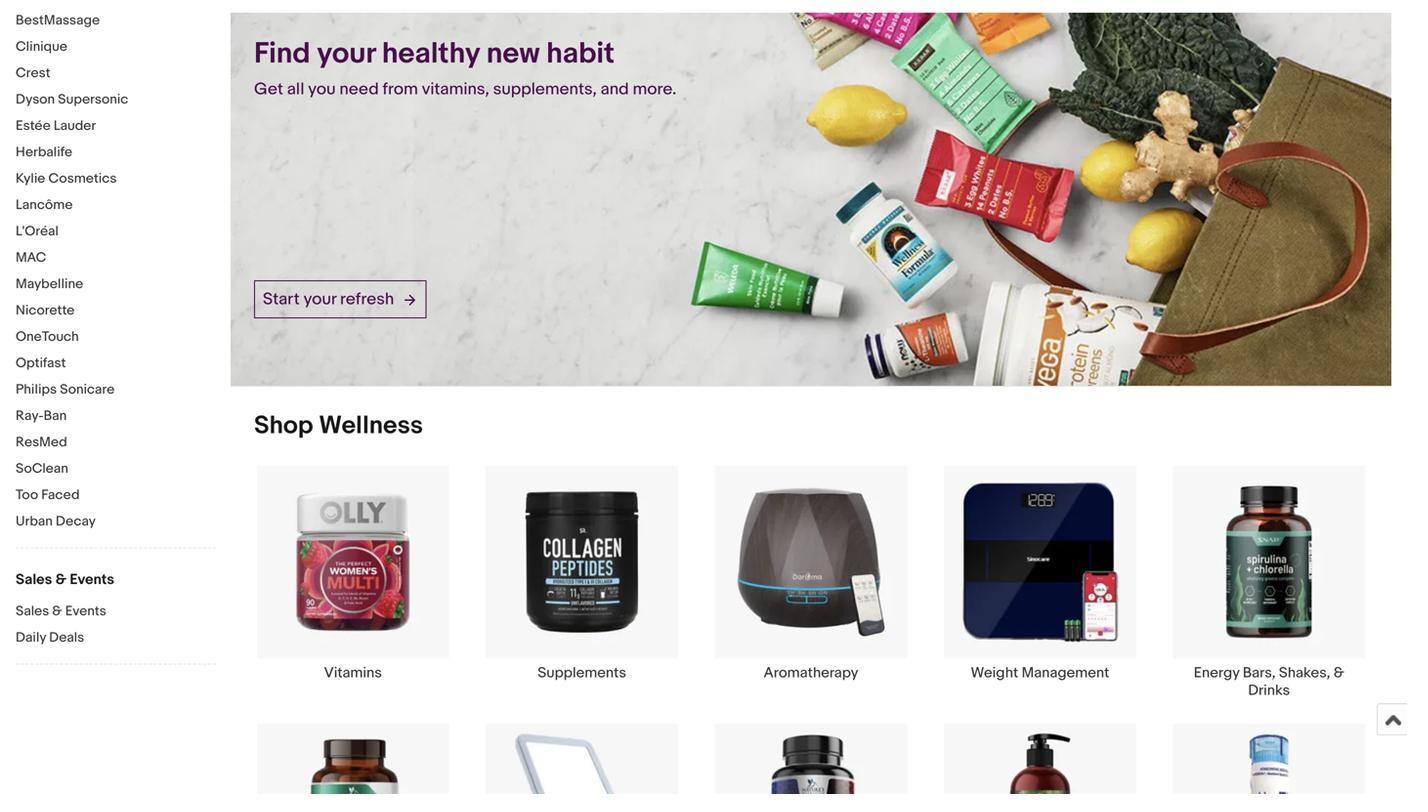 Task type: vqa. For each thing, say whether or not it's contained in the screenshot.
Optifast
yes



Task type: locate. For each thing, give the bounding box(es) containing it.
maybelline
[[16, 276, 83, 293]]

&
[[55, 571, 66, 589], [52, 603, 62, 620], [1334, 664, 1344, 682]]

onetouch
[[16, 329, 79, 345]]

philips
[[16, 382, 57, 398]]

sales up sales & events daily deals
[[16, 571, 52, 589]]

energy
[[1194, 664, 1239, 682]]

sales & events daily deals
[[16, 603, 106, 646]]

weight management
[[971, 664, 1109, 682]]

1 vertical spatial sales
[[16, 603, 49, 620]]

estée
[[16, 118, 51, 134]]

supplements
[[538, 664, 626, 682]]

l'oréal
[[16, 223, 59, 240]]

shop wellness
[[254, 411, 423, 441]]

0 vertical spatial sales
[[16, 571, 52, 589]]

clinique
[[16, 39, 67, 55]]

soclean link
[[16, 461, 216, 479]]

crest
[[16, 65, 50, 82]]

sales for sales & events
[[16, 571, 52, 589]]

philips sonicare link
[[16, 382, 216, 400]]

healthy
[[382, 36, 480, 71]]

optifast link
[[16, 355, 216, 374]]

lancôme
[[16, 197, 73, 213]]

2 sales from the top
[[16, 603, 49, 620]]

onetouch link
[[16, 329, 216, 347]]

shop
[[254, 411, 313, 441]]

vitamins,
[[422, 79, 489, 100]]

0 vertical spatial events
[[70, 571, 114, 589]]

from
[[383, 79, 418, 100]]

too
[[16, 487, 38, 504]]

events
[[70, 571, 114, 589], [65, 603, 106, 620]]

sales inside sales & events daily deals
[[16, 603, 49, 620]]

maybelline link
[[16, 276, 216, 295]]

resmed
[[16, 434, 67, 451]]

& inside sales & events daily deals
[[52, 603, 62, 620]]

your inside find your healthy new habit get all you need from vitamins, supplements, and more.
[[317, 36, 375, 71]]

ray-
[[16, 408, 44, 425]]

supplements,
[[493, 79, 597, 100]]

sales
[[16, 571, 52, 589], [16, 603, 49, 620]]

refresh
[[340, 289, 394, 310]]

1 vertical spatial &
[[52, 603, 62, 620]]

2 vertical spatial &
[[1334, 664, 1344, 682]]

sales for sales & events daily deals
[[16, 603, 49, 620]]

urban
[[16, 513, 53, 530]]

you
[[308, 79, 336, 100]]

list containing vitamins
[[231, 465, 1391, 794]]

mac link
[[16, 250, 216, 268]]

1 sales from the top
[[16, 571, 52, 589]]

your for find
[[317, 36, 375, 71]]

nicorette
[[16, 302, 75, 319]]

& right shakes,
[[1334, 664, 1344, 682]]

wellness
[[319, 411, 423, 441]]

& for sales & events
[[55, 571, 66, 589]]

sales up daily
[[16, 603, 49, 620]]

daily
[[16, 630, 46, 646]]

deals
[[49, 630, 84, 646]]

1 vertical spatial events
[[65, 603, 106, 620]]

your up need at the left top of page
[[317, 36, 375, 71]]

your
[[317, 36, 375, 71], [303, 289, 336, 310]]

cosmetics
[[48, 171, 117, 187]]

shakes,
[[1279, 664, 1330, 682]]

1 vertical spatial your
[[303, 289, 336, 310]]

bestmassage clinique crest dyson supersonic estée lauder herbalife kylie cosmetics lancôme l'oréal mac maybelline nicorette onetouch optifast philips sonicare ray-ban resmed soclean too faced urban decay
[[16, 12, 128, 530]]

decay
[[56, 513, 96, 530]]

weight management link
[[926, 465, 1155, 682]]

0 vertical spatial &
[[55, 571, 66, 589]]

ban
[[44, 408, 67, 425]]

dyson
[[16, 91, 55, 108]]

start your refresh
[[263, 289, 394, 310]]

new
[[486, 36, 540, 71]]

dyson supersonic link
[[16, 91, 216, 110]]

your right start
[[303, 289, 336, 310]]

kylie
[[16, 171, 45, 187]]

& up 'deals' at the bottom of the page
[[52, 603, 62, 620]]

events up 'deals' at the bottom of the page
[[65, 603, 106, 620]]

& up sales & events daily deals
[[55, 571, 66, 589]]

events up sales & events link
[[70, 571, 114, 589]]

list
[[231, 465, 1391, 794]]

events inside sales & events daily deals
[[65, 603, 106, 620]]

0 vertical spatial your
[[317, 36, 375, 71]]



Task type: describe. For each thing, give the bounding box(es) containing it.
supersonic
[[58, 91, 128, 108]]

get
[[254, 79, 283, 100]]

drinks
[[1248, 682, 1290, 699]]

need
[[339, 79, 379, 100]]

too faced link
[[16, 487, 216, 506]]

lancôme link
[[16, 197, 216, 215]]

more.
[[633, 79, 676, 100]]

& inside energy bars, shakes, & drinks
[[1334, 664, 1344, 682]]

vitamins
[[324, 664, 382, 682]]

mac
[[16, 250, 46, 266]]

clinique link
[[16, 39, 216, 57]]

herbalife
[[16, 144, 72, 161]]

all
[[287, 79, 304, 100]]

energy bars, shakes, & drinks link
[[1155, 465, 1384, 699]]

faced
[[41, 487, 80, 504]]

ray-ban link
[[16, 408, 216, 427]]

energy bars, shakes, & drinks
[[1194, 664, 1344, 699]]

aromatherapy
[[764, 664, 858, 682]]

events for sales & events daily deals
[[65, 603, 106, 620]]

events for sales & events
[[70, 571, 114, 589]]

aromatherapy link
[[696, 465, 926, 682]]

sonicare
[[60, 382, 115, 398]]

supplements link
[[467, 465, 696, 682]]

habit
[[546, 36, 615, 71]]

crest link
[[16, 65, 216, 84]]

vitamins link
[[238, 465, 467, 682]]

bestmassage link
[[16, 12, 216, 31]]

bestmassage
[[16, 12, 100, 29]]

& for sales & events daily deals
[[52, 603, 62, 620]]

weight
[[971, 664, 1018, 682]]

and
[[601, 79, 629, 100]]

lauder
[[54, 118, 96, 134]]

estée lauder link
[[16, 118, 216, 136]]

herbalife link
[[16, 144, 216, 163]]

soclean
[[16, 461, 68, 477]]

l'oréal link
[[16, 223, 216, 242]]

your for start
[[303, 289, 336, 310]]

sales & events link
[[16, 603, 216, 622]]

daily deals link
[[16, 630, 216, 648]]

urban decay link
[[16, 513, 216, 532]]

find
[[254, 36, 310, 71]]

start
[[263, 289, 300, 310]]

start your refresh link
[[254, 280, 426, 318]]

find your healthy new habit image
[[231, 13, 1391, 386]]

kylie cosmetics link
[[16, 171, 216, 189]]

optifast
[[16, 355, 66, 372]]

bars,
[[1243, 664, 1276, 682]]

resmed link
[[16, 434, 216, 453]]

nicorette link
[[16, 302, 216, 321]]

sales & events
[[16, 571, 114, 589]]

find your healthy new habit get all you need from vitamins, supplements, and more.
[[254, 36, 676, 100]]

management
[[1022, 664, 1109, 682]]



